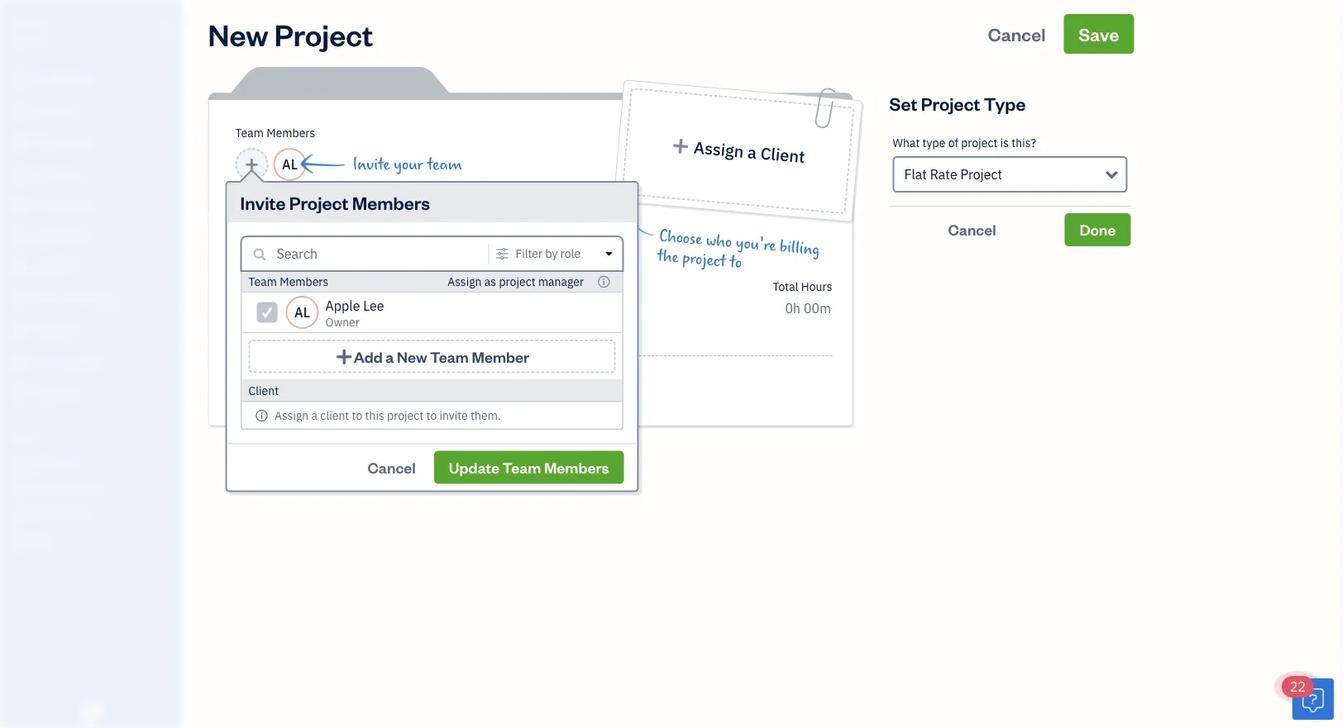 Task type: locate. For each thing, give the bounding box(es) containing it.
plus image for add
[[305, 368, 320, 388]]

project down choose
[[682, 249, 727, 271]]

filter by role button
[[492, 246, 619, 261]]

money image
[[11, 323, 31, 340]]

resource center badge image
[[1292, 679, 1334, 720]]

rate up amount (usd) text box
[[530, 279, 554, 294]]

end date
[[229, 277, 276, 293]]

invite left your
[[353, 155, 390, 174]]

you're
[[735, 234, 777, 256]]

timer image
[[11, 292, 31, 308]]

0 vertical spatial assign
[[693, 136, 745, 162]]

flat inside field
[[904, 166, 927, 183]]

apple inside apple lee owner
[[325, 297, 360, 315]]

0 horizontal spatial new
[[208, 14, 268, 53]]

cancel button
[[973, 14, 1061, 54], [889, 213, 1055, 246], [353, 451, 431, 484]]

flat for flat rate
[[507, 279, 527, 294]]

2 horizontal spatial assign
[[693, 136, 745, 162]]

1 vertical spatial rate
[[530, 279, 554, 294]]

1 vertical spatial apple
[[325, 297, 360, 315]]

team
[[235, 125, 264, 141], [248, 274, 277, 289], [430, 347, 469, 366], [502, 458, 541, 477]]

what
[[893, 135, 920, 150]]

plus image left the 'add a service'
[[305, 368, 320, 388]]

a
[[747, 141, 758, 163], [386, 347, 394, 366], [350, 369, 357, 387], [311, 408, 318, 423]]

to
[[729, 253, 743, 273], [352, 408, 362, 423], [426, 408, 437, 423]]

cancel up the "type"
[[988, 22, 1046, 45]]

1 vertical spatial team members
[[248, 274, 329, 289]]

new project
[[208, 14, 373, 53]]

0 horizontal spatial owner
[[13, 33, 44, 46]]

this?
[[1012, 135, 1036, 150]]

invite down the add team member icon
[[240, 191, 286, 214]]

client inside assign a client
[[760, 142, 806, 168]]

role
[[560, 246, 581, 261]]

invite for invite your team
[[353, 155, 390, 174]]

apple up dashboard icon
[[13, 14, 49, 32]]

Project Name text field
[[229, 203, 683, 236]]

assign as project manager
[[447, 274, 584, 289]]

add down plus icon
[[323, 369, 347, 387]]

this
[[365, 408, 384, 423]]

project
[[961, 135, 998, 150], [682, 249, 727, 271], [499, 274, 536, 289], [387, 408, 424, 423]]

rate inside field
[[930, 166, 957, 183]]

to left the invite
[[426, 408, 437, 423]]

1 vertical spatial al
[[294, 304, 310, 321]]

manager
[[538, 274, 584, 289]]

plus image left assign a client
[[670, 137, 691, 155]]

0 vertical spatial flat
[[904, 166, 927, 183]]

1 vertical spatial cancel button
[[889, 213, 1055, 246]]

by
[[545, 246, 558, 261]]

1 horizontal spatial to
[[426, 408, 437, 423]]

2 vertical spatial assign
[[274, 408, 309, 423]]

to left this
[[352, 408, 362, 423]]

1 vertical spatial new
[[397, 347, 427, 366]]

the
[[657, 247, 679, 267]]

plus image inside assign a client button
[[670, 137, 691, 155]]

1 vertical spatial invite
[[240, 191, 286, 214]]

apple
[[13, 14, 49, 32], [325, 297, 360, 315]]

payment image
[[11, 198, 31, 214]]

done button
[[1065, 213, 1131, 246]]

Project Description text field
[[229, 247, 683, 267]]

billing
[[779, 238, 821, 259]]

1 horizontal spatial add
[[354, 347, 383, 366]]

1 horizontal spatial flat
[[904, 166, 927, 183]]

1 horizontal spatial plus image
[[670, 137, 691, 155]]

member
[[472, 347, 529, 366]]

0 horizontal spatial client
[[248, 383, 279, 398]]

1 horizontal spatial apple
[[325, 297, 360, 315]]

add a service
[[323, 369, 404, 387]]

settings image
[[492, 247, 512, 260]]

0 horizontal spatial invite
[[240, 191, 286, 214]]

1 vertical spatial owner
[[325, 315, 360, 330]]

rate for flat rate
[[530, 279, 554, 294]]

assign a client to this project to invite them.
[[274, 408, 501, 423]]

0 vertical spatial apple
[[13, 14, 49, 32]]

of
[[948, 135, 958, 150]]

add for add a service
[[323, 369, 347, 387]]

add
[[354, 347, 383, 366], [323, 369, 347, 387]]

Hourly Budget text field
[[785, 300, 832, 317]]

1 vertical spatial add
[[323, 369, 347, 387]]

invite
[[353, 155, 390, 174], [240, 191, 286, 214]]

22
[[1290, 678, 1306, 696]]

your
[[394, 155, 423, 174]]

2 vertical spatial cancel button
[[353, 451, 431, 484]]

flat up amount (usd) text box
[[507, 279, 527, 294]]

1 horizontal spatial assign
[[447, 274, 482, 289]]

owner up dashboard icon
[[13, 33, 44, 46]]

services
[[229, 334, 282, 350]]

project
[[274, 14, 373, 53], [921, 91, 980, 115], [960, 166, 1002, 183], [289, 191, 348, 214]]

freshbooks image
[[78, 702, 104, 722]]

a inside assign a client
[[747, 141, 758, 163]]

apple left lee in the left top of the page
[[325, 297, 360, 315]]

0 horizontal spatial assign
[[274, 408, 309, 423]]

1 vertical spatial plus image
[[305, 368, 320, 388]]

0 vertical spatial client
[[760, 142, 806, 168]]

plus image inside add a service button
[[305, 368, 320, 388]]

team members up the end date in  format text field
[[248, 274, 329, 289]]

al left apple lee owner
[[294, 304, 310, 321]]

cancel
[[988, 22, 1046, 45], [948, 220, 996, 239], [368, 458, 416, 477]]

a for add a service
[[350, 369, 357, 387]]

0 horizontal spatial add
[[323, 369, 347, 387]]

1 horizontal spatial invite
[[353, 155, 390, 174]]

1 vertical spatial flat
[[507, 279, 527, 294]]

cancel button down assign a client to this project to invite them.
[[353, 451, 431, 484]]

new
[[208, 14, 268, 53], [397, 347, 427, 366]]

update team members
[[449, 458, 609, 477]]

team members image
[[12, 455, 177, 468]]

al
[[282, 156, 298, 173], [294, 304, 310, 321]]

save
[[1079, 22, 1119, 45]]

owner inside the apple owner
[[13, 33, 44, 46]]

0 vertical spatial plus image
[[670, 137, 691, 155]]

owner up plus icon
[[325, 315, 360, 330]]

type
[[923, 135, 945, 150]]

flat
[[904, 166, 927, 183], [507, 279, 527, 294]]

cancel down assign a client to this project to invite them.
[[368, 458, 416, 477]]

owner
[[13, 33, 44, 46], [325, 315, 360, 330]]

0 vertical spatial rate
[[930, 166, 957, 183]]

0 vertical spatial owner
[[13, 33, 44, 46]]

flat down 'what'
[[904, 166, 927, 183]]

0 horizontal spatial apple
[[13, 14, 49, 32]]

1 horizontal spatial rate
[[930, 166, 957, 183]]

22 button
[[1282, 676, 1334, 720]]

add a new team member button
[[248, 340, 616, 373]]

1 horizontal spatial new
[[397, 347, 427, 366]]

plus image
[[670, 137, 691, 155], [305, 368, 320, 388]]

cancel button down flat rate project
[[889, 213, 1055, 246]]

filter by role
[[515, 246, 581, 261]]

0 horizontal spatial flat
[[507, 279, 527, 294]]

set project type
[[889, 91, 1026, 115]]

project for new project
[[274, 14, 373, 53]]

apple for lee
[[325, 297, 360, 315]]

to inside choose who you're billing the project to
[[729, 253, 743, 273]]

rate
[[930, 166, 957, 183], [530, 279, 554, 294]]

flat rate
[[507, 279, 554, 294]]

project left is
[[961, 135, 998, 150]]

plus image for assign
[[670, 137, 691, 155]]

1 horizontal spatial client
[[760, 142, 806, 168]]

team
[[427, 155, 462, 174]]

team up services
[[248, 274, 277, 289]]

0 horizontal spatial plus image
[[305, 368, 320, 388]]

1 horizontal spatial owner
[[325, 315, 360, 330]]

project inside choose who you're billing the project to
[[682, 249, 727, 271]]

add team member image
[[244, 155, 259, 174]]

assign for assign as project manager
[[447, 274, 482, 289]]

cancel button up the "type"
[[973, 14, 1061, 54]]

2 horizontal spatial to
[[729, 253, 743, 273]]

chart image
[[11, 355, 31, 371]]

apple for owner
[[13, 14, 49, 32]]

1 vertical spatial assign
[[447, 274, 482, 289]]

Project Type field
[[893, 156, 1127, 193]]

1 vertical spatial cancel
[[948, 220, 996, 239]]

dashboard image
[[11, 72, 31, 88]]

type
[[984, 91, 1026, 115]]

team left the member
[[430, 347, 469, 366]]

project right as
[[499, 274, 536, 289]]

al right the add team member icon
[[282, 156, 298, 173]]

to down who
[[729, 253, 743, 273]]

hours
[[801, 279, 832, 294]]

cancel down flat rate project
[[948, 220, 996, 239]]

date
[[251, 277, 276, 293]]

2 vertical spatial cancel
[[368, 458, 416, 477]]

client
[[760, 142, 806, 168], [248, 383, 279, 398]]

assign inside assign a client
[[693, 136, 745, 162]]

apple inside main element
[[13, 14, 49, 32]]

expense image
[[11, 229, 31, 246]]

members
[[266, 125, 315, 141], [352, 191, 430, 214], [280, 274, 329, 289], [544, 458, 609, 477]]

rate down of
[[930, 166, 957, 183]]

set
[[889, 91, 917, 115]]

add up the 'add a service'
[[354, 347, 383, 366]]

info image
[[597, 275, 610, 289]]

a for assign a client
[[747, 141, 758, 163]]

0 vertical spatial add
[[354, 347, 383, 366]]

0 vertical spatial team members
[[235, 125, 315, 141]]

team members
[[235, 125, 315, 141], [248, 274, 329, 289]]

info image
[[255, 409, 268, 422]]

0 horizontal spatial rate
[[530, 279, 554, 294]]

team members up the add team member icon
[[235, 125, 315, 141]]

assign
[[693, 136, 745, 162], [447, 274, 482, 289], [274, 408, 309, 423]]

0 vertical spatial invite
[[353, 155, 390, 174]]



Task type: vqa. For each thing, say whether or not it's contained in the screenshot.
'CANCEL'
yes



Task type: describe. For each thing, give the bounding box(es) containing it.
to for who
[[729, 253, 743, 273]]

client
[[320, 408, 349, 423]]

them.
[[471, 408, 501, 423]]

0 vertical spatial al
[[282, 156, 298, 173]]

what type of project is this? element
[[889, 123, 1131, 207]]

save button
[[1064, 14, 1134, 54]]

apps image
[[12, 428, 177, 442]]

caretdown image
[[606, 247, 619, 260]]

who
[[705, 231, 733, 252]]

project inside field
[[960, 166, 1002, 183]]

choose
[[658, 227, 703, 249]]

assign a client
[[693, 136, 806, 168]]

service
[[360, 369, 404, 387]]

rate for flat rate project
[[930, 166, 957, 183]]

lee
[[363, 297, 384, 315]]

add a new team member
[[354, 347, 529, 366]]

flat rate project
[[904, 166, 1002, 183]]

done
[[1080, 220, 1116, 239]]

cancel for done
[[948, 220, 996, 239]]

0 vertical spatial cancel
[[988, 22, 1046, 45]]

plus image
[[335, 348, 354, 365]]

0 vertical spatial cancel button
[[973, 14, 1061, 54]]

to for a
[[426, 408, 437, 423]]

project for set project type
[[921, 91, 980, 115]]

1 vertical spatial client
[[248, 383, 279, 398]]

assign for assign a client
[[693, 136, 745, 162]]

invite project members
[[240, 191, 430, 214]]

choose who you're billing the project to
[[657, 227, 821, 273]]

add for add a new team member
[[354, 347, 383, 366]]

project right this
[[387, 408, 424, 423]]

members inside button
[[544, 458, 609, 477]]

Amount (USD) text field
[[507, 300, 544, 317]]

add a service button
[[229, 363, 480, 393]]

new inside button
[[397, 347, 427, 366]]

client image
[[11, 103, 31, 120]]

cancel button for update team members
[[353, 451, 431, 484]]

apple owner
[[13, 14, 49, 46]]

invite for invite project members
[[240, 191, 286, 214]]

update team members button
[[434, 451, 624, 484]]

is
[[1000, 135, 1009, 150]]

bank connections image
[[12, 508, 177, 521]]

project image
[[11, 260, 31, 277]]

cancel button for done
[[889, 213, 1055, 246]]

Search text field
[[277, 244, 477, 264]]

cancel for update team members
[[368, 458, 416, 477]]

flat for flat rate project
[[904, 166, 927, 183]]

apple lee owner
[[325, 297, 384, 330]]

invoice image
[[11, 166, 31, 183]]

main element
[[0, 0, 223, 728]]

estimate image
[[11, 135, 31, 151]]

invite
[[440, 408, 468, 423]]

end
[[229, 277, 249, 293]]

project for invite project members
[[289, 191, 348, 214]]

what type of project is this?
[[893, 135, 1036, 150]]

0 vertical spatial new
[[208, 14, 268, 53]]

team right update in the bottom left of the page
[[502, 458, 541, 477]]

as
[[484, 274, 496, 289]]

items and services image
[[12, 481, 177, 494]]

invite your team
[[353, 155, 462, 174]]

total
[[773, 279, 798, 294]]

settings image
[[12, 534, 177, 547]]

team up the add team member icon
[[235, 125, 264, 141]]

0 horizontal spatial to
[[352, 408, 362, 423]]

assign a client button
[[621, 88, 855, 214]]

filter
[[515, 246, 543, 261]]

End date in  format text field
[[229, 300, 430, 317]]

update
[[449, 458, 499, 477]]

assign for assign a client to this project to invite them.
[[274, 408, 309, 423]]

a for assign a client to this project to invite them.
[[311, 408, 318, 423]]

report image
[[11, 386, 31, 403]]

a for add a new team member
[[386, 347, 394, 366]]

owner inside apple lee owner
[[325, 315, 360, 330]]

total hours
[[773, 279, 832, 294]]



